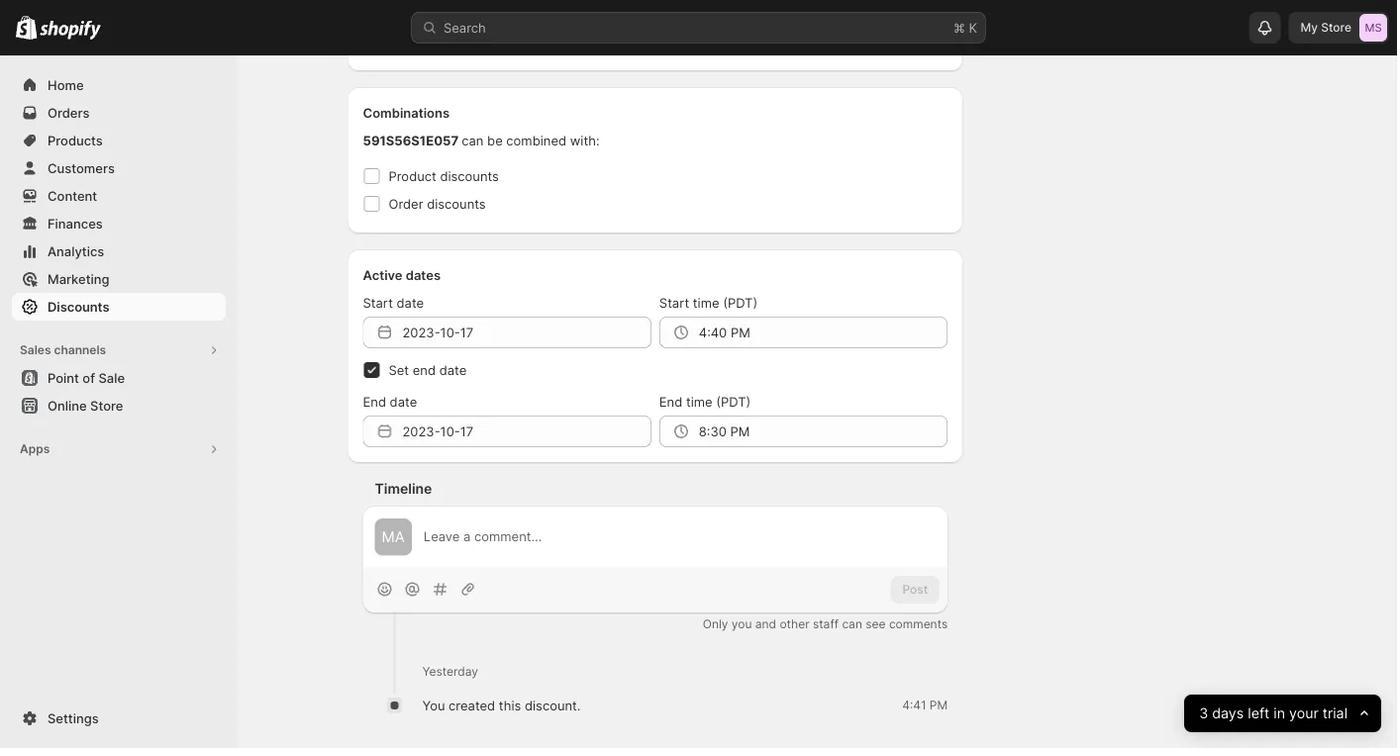 Task type: locate. For each thing, give the bounding box(es) containing it.
apps button
[[12, 436, 226, 464]]

home
[[48, 77, 84, 93]]

be
[[487, 133, 503, 148]]

active dates
[[363, 267, 441, 283]]

0 horizontal spatial store
[[90, 398, 123, 414]]

1 horizontal spatial store
[[1322, 20, 1352, 35]]

591s56s1e057
[[363, 133, 459, 148]]

0 vertical spatial time
[[693, 295, 720, 311]]

home link
[[12, 71, 226, 99]]

set end date
[[389, 363, 467, 378]]

store down the sale
[[90, 398, 123, 414]]

store
[[1322, 20, 1352, 35], [90, 398, 123, 414]]

one
[[438, 34, 460, 49]]

1 vertical spatial time
[[686, 394, 713, 410]]

start
[[363, 295, 393, 311], [660, 295, 690, 311]]

date right the end
[[439, 363, 467, 378]]

end
[[363, 394, 386, 410], [660, 394, 683, 410]]

set
[[389, 363, 409, 378]]

products link
[[12, 127, 226, 155]]

1 vertical spatial store
[[90, 398, 123, 414]]

2 start from the left
[[660, 295, 690, 311]]

online store button
[[0, 392, 238, 420]]

store right my
[[1322, 20, 1352, 35]]

1 end from the left
[[363, 394, 386, 410]]

time for end
[[686, 394, 713, 410]]

date down set
[[390, 394, 417, 410]]

store for my store
[[1322, 20, 1352, 35]]

2 end from the left
[[660, 394, 683, 410]]

point
[[48, 370, 79, 386]]

shopify image
[[40, 20, 101, 40]]

1 vertical spatial (pdt)
[[716, 394, 751, 410]]

sales channels
[[20, 343, 106, 358]]

order discounts
[[389, 196, 486, 211]]

start date
[[363, 295, 424, 311]]

your
[[1289, 706, 1319, 723]]

2 vertical spatial date
[[390, 394, 417, 410]]

0 vertical spatial date
[[397, 295, 424, 311]]

(pdt) up start time (pdt) text field
[[723, 295, 758, 311]]

date for end date
[[390, 394, 417, 410]]

end for end date
[[363, 394, 386, 410]]

finances
[[48, 216, 103, 231]]

to
[[422, 34, 434, 49]]

1 vertical spatial can
[[842, 617, 863, 632]]

start time (pdt)
[[660, 295, 758, 311]]

comments
[[889, 617, 948, 632]]

trial
[[1323, 706, 1348, 723]]

settings
[[48, 711, 99, 727]]

0 vertical spatial discounts
[[440, 168, 499, 184]]

this
[[499, 698, 521, 713]]

can
[[462, 133, 484, 148], [842, 617, 863, 632]]

my
[[1301, 20, 1318, 35]]

discounts
[[440, 168, 499, 184], [427, 196, 486, 211]]

date down the active dates
[[397, 295, 424, 311]]

Leave a comment... text field
[[424, 528, 936, 547]]

1 horizontal spatial end
[[660, 394, 683, 410]]

online store link
[[12, 392, 226, 420]]

discounts down product discounts
[[427, 196, 486, 211]]

timeline
[[375, 481, 432, 498]]

channels
[[54, 343, 106, 358]]

0 horizontal spatial end
[[363, 394, 386, 410]]

date
[[397, 295, 424, 311], [439, 363, 467, 378], [390, 394, 417, 410]]

settings link
[[12, 705, 226, 733]]

3
[[1200, 706, 1208, 723]]

shopify image
[[16, 15, 37, 39]]

0 vertical spatial store
[[1322, 20, 1352, 35]]

sales
[[20, 343, 51, 358]]

you
[[422, 698, 445, 713]]

marketing link
[[12, 265, 226, 293]]

0 vertical spatial (pdt)
[[723, 295, 758, 311]]

finances link
[[12, 210, 226, 238]]

⌘
[[954, 20, 966, 35]]

(pdt) up end time (pdt) text field
[[716, 394, 751, 410]]

1 horizontal spatial start
[[660, 295, 690, 311]]

my store
[[1301, 20, 1352, 35]]

analytics
[[48, 244, 104, 259]]

other
[[780, 617, 810, 632]]

can left be
[[462, 133, 484, 148]]

Start date text field
[[403, 317, 652, 349]]

0 horizontal spatial can
[[462, 133, 484, 148]]

1 horizontal spatial can
[[842, 617, 863, 632]]

you created this discount.
[[422, 698, 581, 713]]

can left see
[[842, 617, 863, 632]]

customer
[[513, 34, 570, 49]]

products
[[48, 133, 103, 148]]

time
[[693, 295, 720, 311], [686, 394, 713, 410]]

591s56s1e057 can be combined with:
[[363, 133, 600, 148]]

0 horizontal spatial start
[[363, 295, 393, 311]]

active
[[363, 267, 403, 283]]

search
[[444, 20, 486, 35]]

1 vertical spatial discounts
[[427, 196, 486, 211]]

only you and other staff can see comments
[[703, 617, 948, 632]]

with:
[[570, 133, 600, 148]]

combined
[[507, 133, 567, 148]]

dates
[[406, 267, 441, 283]]

discounts down "591s56s1e057 can be combined with:"
[[440, 168, 499, 184]]

customers link
[[12, 155, 226, 182]]

store inside button
[[90, 398, 123, 414]]

(pdt)
[[723, 295, 758, 311], [716, 394, 751, 410]]

created
[[449, 698, 495, 713]]

1 start from the left
[[363, 295, 393, 311]]



Task type: describe. For each thing, give the bounding box(es) containing it.
start for start date
[[363, 295, 393, 311]]

avatar with initials m a image
[[375, 519, 412, 556]]

product
[[389, 168, 437, 184]]

end for end time (pdt)
[[660, 394, 683, 410]]

see
[[866, 617, 886, 632]]

orders link
[[12, 99, 226, 127]]

days
[[1212, 706, 1244, 723]]

4:41
[[903, 699, 927, 713]]

of
[[83, 370, 95, 386]]

content link
[[12, 182, 226, 210]]

yesterday
[[422, 665, 478, 679]]

4:41 pm
[[903, 699, 948, 713]]

end
[[413, 363, 436, 378]]

0 vertical spatial can
[[462, 133, 484, 148]]

analytics link
[[12, 238, 226, 265]]

discount.
[[525, 698, 581, 713]]

content
[[48, 188, 97, 204]]

and
[[756, 617, 777, 632]]

date for start date
[[397, 295, 424, 311]]

combinations
[[363, 105, 450, 120]]

(pdt) for end time (pdt)
[[716, 394, 751, 410]]

sales channels button
[[12, 337, 226, 365]]

discounts
[[48, 299, 109, 314]]

1 vertical spatial date
[[439, 363, 467, 378]]

marketing
[[48, 271, 109, 287]]

limit
[[389, 34, 418, 49]]

k
[[969, 20, 978, 35]]

only
[[703, 617, 729, 632]]

3 days left in your trial
[[1200, 706, 1348, 723]]

store for online store
[[90, 398, 123, 414]]

start for start time (pdt)
[[660, 295, 690, 311]]

discounts link
[[12, 293, 226, 321]]

left
[[1248, 706, 1270, 723]]

orders
[[48, 105, 90, 120]]

per
[[489, 34, 509, 49]]

discounts for product discounts
[[440, 168, 499, 184]]

discounts for order discounts
[[427, 196, 486, 211]]

you
[[732, 617, 752, 632]]

end time (pdt)
[[660, 394, 751, 410]]

my store image
[[1360, 14, 1388, 42]]

time for start
[[693, 295, 720, 311]]

end date
[[363, 394, 417, 410]]

(pdt) for start time (pdt)
[[723, 295, 758, 311]]

End time (PDT) text field
[[699, 416, 948, 448]]

use
[[464, 34, 486, 49]]

point of sale
[[48, 370, 125, 386]]

point of sale button
[[0, 365, 238, 392]]

in
[[1274, 706, 1285, 723]]

staff
[[813, 617, 839, 632]]

⌘ k
[[954, 20, 978, 35]]

Start time (PDT) text field
[[699, 317, 948, 349]]

3 days left in your trial button
[[1184, 695, 1382, 733]]

online store
[[48, 398, 123, 414]]

order
[[389, 196, 423, 211]]

sale
[[98, 370, 125, 386]]

End date text field
[[403, 416, 652, 448]]

online
[[48, 398, 87, 414]]

customers
[[48, 160, 115, 176]]

point of sale link
[[12, 365, 226, 392]]

apps
[[20, 442, 50, 457]]

limit to one use per customer
[[389, 34, 570, 49]]

pm
[[930, 699, 948, 713]]

product discounts
[[389, 168, 499, 184]]



Task type: vqa. For each thing, say whether or not it's contained in the screenshot.
Order discounts
yes



